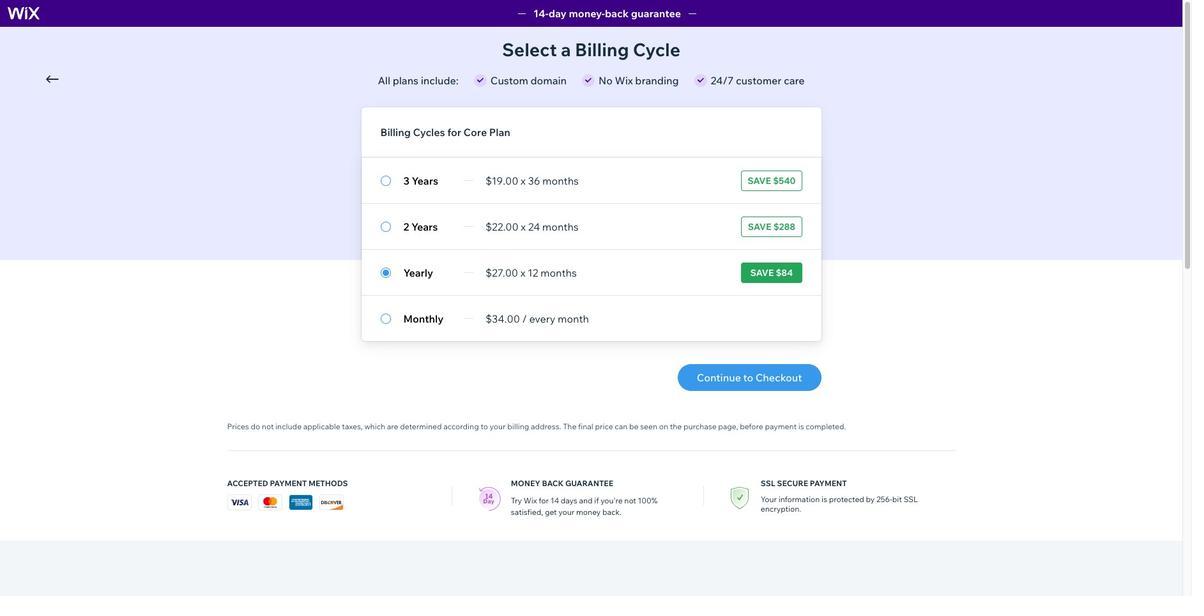 Task type: vqa. For each thing, say whether or not it's contained in the screenshot.
CONTINUE TO CHECKOUT
yes



Task type: locate. For each thing, give the bounding box(es) containing it.
years
[[412, 174, 438, 187], [412, 220, 438, 233]]

encryption.
[[761, 504, 802, 514]]

ssl secure payment your information is protected by 256-bit ssl encryption.
[[761, 479, 918, 514]]

1 horizontal spatial is
[[822, 495, 828, 504]]

0 vertical spatial your
[[490, 422, 506, 431]]

not
[[262, 422, 274, 431], [625, 496, 636, 506]]

ssl
[[761, 479, 776, 488], [904, 495, 918, 504]]

taxes,
[[342, 422, 363, 431]]

your
[[761, 495, 777, 504]]

1 vertical spatial for
[[539, 496, 549, 506]]

monthly
[[404, 312, 444, 325]]

ssl right the 'bit'
[[904, 495, 918, 504]]

payment up the protected
[[810, 479, 847, 488]]

all
[[378, 74, 391, 87]]

0 vertical spatial ssl
[[761, 479, 776, 488]]

0 vertical spatial save
[[748, 175, 771, 186]]

wix for try
[[524, 496, 537, 506]]

0 vertical spatial wix
[[615, 74, 633, 87]]

before
[[740, 422, 764, 431]]

3
[[404, 174, 410, 187]]

months
[[543, 174, 579, 187], [542, 220, 579, 233], [541, 266, 577, 279]]

for left "14"
[[539, 496, 549, 506]]

$19.00 x 36 months
[[486, 174, 579, 187]]

cycle
[[633, 38, 681, 61]]

2
[[404, 220, 409, 233]]

branding
[[635, 74, 679, 87]]

years right "3"
[[412, 174, 438, 187]]

1 vertical spatial your
[[559, 507, 575, 517]]

1 vertical spatial wix
[[524, 496, 537, 506]]

months for $22.00 x 24 months
[[542, 220, 579, 233]]

to right continue
[[744, 371, 754, 384]]

years right 2
[[412, 220, 438, 233]]

protected
[[829, 495, 865, 504]]

wix inside try wix for 14 days and if you're not 100% satisfied, get your money back.
[[524, 496, 537, 506]]

1 vertical spatial ssl
[[904, 495, 918, 504]]

billing up no
[[575, 38, 629, 61]]

secure
[[777, 479, 808, 488]]

save left $84
[[751, 267, 774, 278]]

1 horizontal spatial to
[[744, 371, 754, 384]]

money
[[511, 479, 541, 488]]

by
[[866, 495, 875, 504]]

$540
[[773, 175, 796, 186]]

1 horizontal spatial wix
[[615, 74, 633, 87]]

ssl up your on the bottom of the page
[[761, 479, 776, 488]]

wix up satisfied, at bottom
[[524, 496, 537, 506]]

custom
[[491, 74, 528, 87]]

x
[[521, 174, 526, 187], [521, 220, 526, 233], [521, 266, 526, 279]]

2 vertical spatial save
[[751, 267, 774, 278]]

to right according
[[481, 422, 488, 431]]

x left 24 at the left of page
[[521, 220, 526, 233]]

back
[[605, 7, 629, 20]]

continue
[[697, 371, 741, 384]]

not left '100%'
[[625, 496, 636, 506]]

for for core
[[447, 126, 461, 139]]

for inside try wix for 14 days and if you're not 100% satisfied, get your money back.
[[539, 496, 549, 506]]

1 vertical spatial not
[[625, 496, 636, 506]]

$19.00
[[486, 174, 519, 187]]

1 vertical spatial to
[[481, 422, 488, 431]]

0 horizontal spatial payment
[[270, 479, 307, 488]]

is right payment
[[799, 422, 804, 431]]

your left billing
[[490, 422, 506, 431]]

a
[[561, 38, 571, 61]]

1 vertical spatial billing
[[381, 126, 411, 139]]

according
[[444, 422, 479, 431]]

is left the protected
[[822, 495, 828, 504]]

0 horizontal spatial billing
[[381, 126, 411, 139]]

1 payment from the left
[[270, 479, 307, 488]]

1 horizontal spatial your
[[559, 507, 575, 517]]

save left $288
[[748, 221, 772, 232]]

$84
[[776, 267, 793, 278]]

your down days
[[559, 507, 575, 517]]

save $84
[[751, 267, 793, 278]]

1 vertical spatial is
[[822, 495, 828, 504]]

payment left 'methods'
[[270, 479, 307, 488]]

wix for no
[[615, 74, 633, 87]]

x left 12
[[521, 266, 526, 279]]

1 vertical spatial x
[[521, 220, 526, 233]]

save for save $288
[[748, 221, 772, 232]]

billing left cycles
[[381, 126, 411, 139]]

wix right no
[[615, 74, 633, 87]]

1 vertical spatial save
[[748, 221, 772, 232]]

24/7 customer care
[[711, 74, 805, 87]]

1 vertical spatial months
[[542, 220, 579, 233]]

can
[[615, 422, 628, 431]]

for left "core" at the top of the page
[[447, 126, 461, 139]]

customer
[[736, 74, 782, 87]]

months right 24 at the left of page
[[542, 220, 579, 233]]

for
[[447, 126, 461, 139], [539, 496, 549, 506]]

wix
[[615, 74, 633, 87], [524, 496, 537, 506]]

address.
[[531, 422, 561, 431]]

0 horizontal spatial to
[[481, 422, 488, 431]]

2 vertical spatial months
[[541, 266, 577, 279]]

0 vertical spatial years
[[412, 174, 438, 187]]

1 horizontal spatial for
[[539, 496, 549, 506]]

methods
[[309, 479, 348, 488]]

on
[[659, 422, 668, 431]]

guarantee
[[566, 479, 614, 488]]

months for $27.00 x 12 months
[[541, 266, 577, 279]]

0 horizontal spatial for
[[447, 126, 461, 139]]

0 vertical spatial not
[[262, 422, 274, 431]]

1 horizontal spatial payment
[[810, 479, 847, 488]]

1 horizontal spatial not
[[625, 496, 636, 506]]

0 vertical spatial months
[[543, 174, 579, 187]]

2 vertical spatial x
[[521, 266, 526, 279]]

core
[[464, 126, 487, 139]]

payment
[[270, 479, 307, 488], [810, 479, 847, 488]]

0 horizontal spatial your
[[490, 422, 506, 431]]

do
[[251, 422, 260, 431]]

0 vertical spatial for
[[447, 126, 461, 139]]

x left 36
[[521, 174, 526, 187]]

years for 2 years
[[412, 220, 438, 233]]

months right 12
[[541, 266, 577, 279]]

continue to checkout button
[[678, 364, 822, 391]]

1 horizontal spatial billing
[[575, 38, 629, 61]]

0 horizontal spatial wix
[[524, 496, 537, 506]]

3 years
[[404, 174, 438, 187]]

$288
[[774, 221, 796, 232]]

not right do
[[262, 422, 274, 431]]

save left $540
[[748, 175, 771, 186]]

24
[[528, 220, 540, 233]]

months right 36
[[543, 174, 579, 187]]

0 horizontal spatial is
[[799, 422, 804, 431]]

1 vertical spatial years
[[412, 220, 438, 233]]

0 vertical spatial to
[[744, 371, 754, 384]]

which
[[365, 422, 385, 431]]

0 vertical spatial x
[[521, 174, 526, 187]]

your
[[490, 422, 506, 431], [559, 507, 575, 517]]

the
[[670, 422, 682, 431]]

include
[[276, 422, 302, 431]]

0 vertical spatial is
[[799, 422, 804, 431]]

to
[[744, 371, 754, 384], [481, 422, 488, 431]]

bit
[[893, 495, 902, 504]]

custom domain
[[491, 74, 567, 87]]

/
[[522, 312, 527, 325]]

2 years
[[404, 220, 438, 233]]

2 payment from the left
[[810, 479, 847, 488]]



Task type: describe. For each thing, give the bounding box(es) containing it.
0 vertical spatial billing
[[575, 38, 629, 61]]

get
[[545, 507, 557, 517]]

0 horizontal spatial not
[[262, 422, 274, 431]]

payment inside ssl secure payment your information is protected by 256-bit ssl encryption.
[[810, 479, 847, 488]]

is inside ssl secure payment your information is protected by 256-bit ssl encryption.
[[822, 495, 828, 504]]

completed.
[[806, 422, 846, 431]]

years for 3 years
[[412, 174, 438, 187]]

0 horizontal spatial ssl
[[761, 479, 776, 488]]

$34.00 / every month
[[486, 312, 589, 325]]

try wix for 14 days and if you're not 100% satisfied, get your money back.
[[511, 496, 658, 517]]

$22.00
[[486, 220, 519, 233]]

final
[[578, 422, 594, 431]]

$34.00
[[486, 312, 520, 325]]

1 horizontal spatial ssl
[[904, 495, 918, 504]]

money
[[576, 507, 601, 517]]

page,
[[718, 422, 738, 431]]

continue to checkout
[[697, 371, 802, 384]]

month
[[558, 312, 589, 325]]

all plans include:
[[378, 74, 459, 87]]

if
[[594, 496, 599, 506]]

be
[[630, 422, 639, 431]]

plans
[[393, 74, 419, 87]]

x for $19.00
[[521, 174, 526, 187]]

prices do not include applicable taxes, which are determined according to your billing address. the final price can be seen on the purchase page, before payment is completed.
[[227, 422, 846, 431]]

to inside continue to checkout button
[[744, 371, 754, 384]]

save for save $84
[[751, 267, 774, 278]]

plan
[[489, 126, 511, 139]]

applicable
[[303, 422, 340, 431]]

are
[[387, 422, 398, 431]]

no
[[599, 74, 613, 87]]

12
[[528, 266, 538, 279]]

care
[[784, 74, 805, 87]]

14-day money-back guarantee
[[534, 7, 681, 20]]

select
[[502, 38, 557, 61]]

not inside try wix for 14 days and if you're not 100% satisfied, get your money back.
[[625, 496, 636, 506]]

save $540
[[748, 175, 796, 186]]

days
[[561, 496, 578, 506]]

24/7
[[711, 74, 734, 87]]

100%
[[638, 496, 658, 506]]

256-
[[877, 495, 893, 504]]

billing cycles for core plan
[[381, 126, 511, 139]]

for for 14
[[539, 496, 549, 506]]

back
[[542, 479, 564, 488]]

$22.00 x 24 months
[[486, 220, 579, 233]]

checkout
[[756, 371, 802, 384]]

months for $19.00 x 36 months
[[543, 174, 579, 187]]

money back guarantee
[[511, 479, 614, 488]]

no wix branding
[[599, 74, 679, 87]]

every
[[529, 312, 556, 325]]

$27.00
[[486, 266, 518, 279]]

back.
[[603, 507, 622, 517]]

prices
[[227, 422, 249, 431]]

the
[[563, 422, 577, 431]]

cycles
[[413, 126, 445, 139]]

select a billing cycle
[[502, 38, 681, 61]]

x for $27.00
[[521, 266, 526, 279]]

your inside try wix for 14 days and if you're not 100% satisfied, get your money back.
[[559, 507, 575, 517]]

14-
[[534, 7, 549, 20]]

36
[[528, 174, 540, 187]]

domain
[[531, 74, 567, 87]]

yearly
[[404, 266, 433, 279]]

satisfied,
[[511, 507, 543, 517]]

guarantee
[[631, 7, 681, 20]]

14
[[551, 496, 559, 506]]

seen
[[640, 422, 658, 431]]

try
[[511, 496, 522, 506]]

price
[[595, 422, 613, 431]]

determined
[[400, 422, 442, 431]]

billing
[[508, 422, 529, 431]]

accepted
[[227, 479, 268, 488]]

payment
[[765, 422, 797, 431]]

money-
[[569, 7, 605, 20]]

include:
[[421, 74, 459, 87]]

purchase
[[684, 422, 717, 431]]

information
[[779, 495, 820, 504]]

save for save $540
[[748, 175, 771, 186]]

day
[[549, 7, 567, 20]]

and
[[579, 496, 593, 506]]

you're
[[601, 496, 623, 506]]

accepted payment methods
[[227, 479, 348, 488]]

x for $22.00
[[521, 220, 526, 233]]

$27.00 x 12 months
[[486, 266, 577, 279]]

save $288
[[748, 221, 796, 232]]



